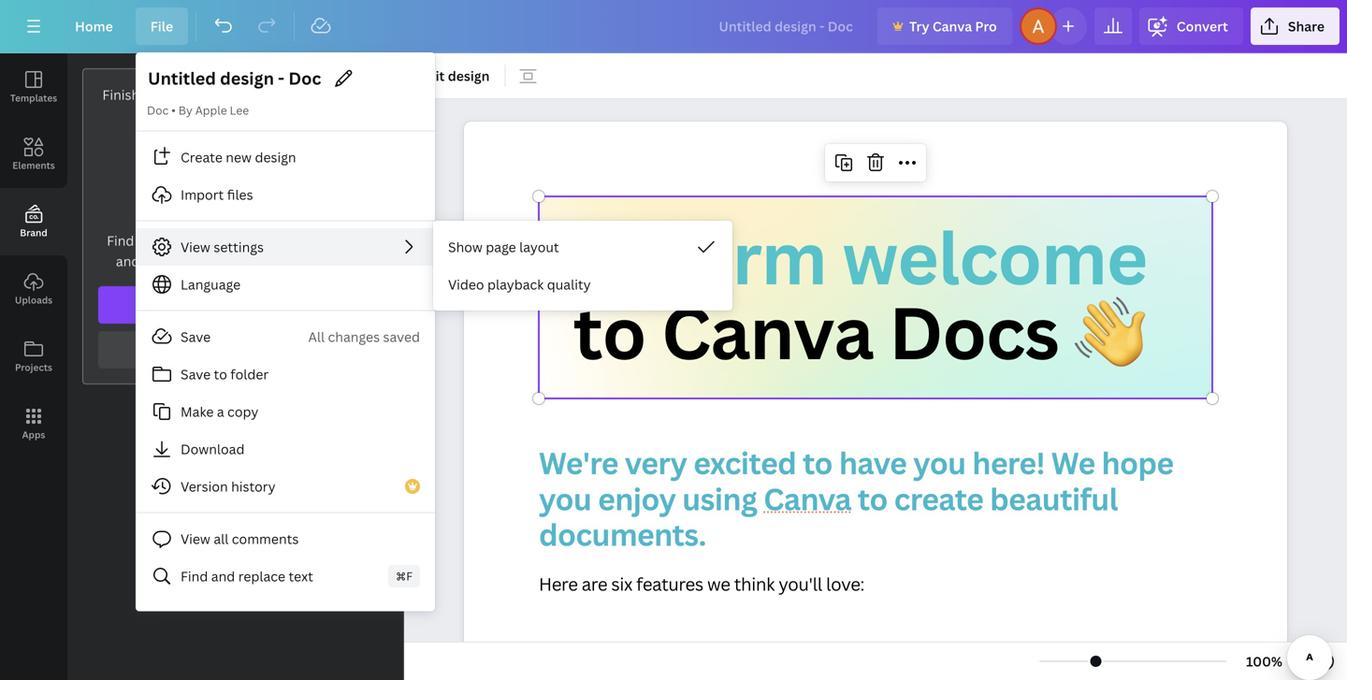 Task type: describe. For each thing, give the bounding box(es) containing it.
replace
[[238, 568, 286, 585]]

language button
[[136, 266, 435, 303]]

none text field containing a warm welcome
[[464, 122, 1288, 680]]

all for view
[[214, 530, 229, 548]]

view all comments
[[181, 530, 299, 548]]

uploads button
[[0, 255, 67, 323]]

0 horizontal spatial try
[[203, 296, 223, 314]]

apps button
[[0, 390, 67, 458]]

elements button
[[0, 121, 67, 188]]

think
[[734, 572, 775, 596]]

all changes saved
[[308, 328, 420, 346]]

of
[[156, 232, 169, 249]]

0 vertical spatial try canva pro button
[[878, 7, 1012, 45]]

to inside find all of your brand assets in one place and quickly add them to your designs.
[[255, 252, 268, 270]]

features
[[637, 572, 704, 596]]

by apple lee
[[178, 102, 249, 118]]

language
[[181, 276, 241, 293]]

import
[[181, 186, 224, 204]]

make a copy button
[[136, 393, 435, 430]]

0 vertical spatial design
[[448, 67, 490, 85]]

you'll
[[779, 572, 822, 596]]

Design title text field
[[704, 7, 870, 45]]

create new design button
[[136, 139, 435, 176]]

have
[[839, 443, 907, 483]]

hide image
[[403, 322, 416, 412]]

to inside the save to folder button
[[214, 365, 227, 383]]

new
[[226, 148, 252, 166]]

import files button
[[136, 176, 435, 213]]

to canva docs 👋
[[574, 283, 1145, 380]]

brand inside set up your brand kit button
[[244, 341, 282, 359]]

very
[[625, 443, 687, 483]]

video playback quality button
[[433, 266, 733, 303]]

home
[[75, 17, 113, 35]]

create
[[894, 479, 984, 519]]

to left have
[[803, 443, 833, 483]]

try canva pro for topmost try canva pro button
[[910, 17, 997, 35]]

version history
[[181, 478, 276, 496]]

edit
[[419, 67, 445, 85]]

view all comments button
[[136, 520, 435, 558]]

save to folder button
[[136, 356, 435, 393]]

up inside the finish setting up your brand kit and brand templates
[[190, 86, 206, 103]]

in
[[288, 232, 299, 249]]

save for save to folder
[[181, 365, 211, 383]]

we
[[708, 572, 731, 596]]

elements
[[12, 159, 55, 172]]

history
[[231, 478, 276, 496]]

0 horizontal spatial design
[[255, 148, 296, 166]]

quality
[[547, 276, 591, 293]]

a
[[217, 403, 224, 421]]

set up your brand kit
[[168, 341, 303, 359]]

share
[[1289, 17, 1325, 35]]

a
[[574, 208, 622, 306]]

download button
[[136, 430, 435, 468]]

convert
[[1177, 17, 1229, 35]]

1 horizontal spatial you
[[914, 443, 966, 483]]

save to folder
[[181, 365, 269, 383]]

to left create
[[858, 479, 888, 519]]

quickly
[[143, 252, 188, 270]]

templates inside the finish setting up your brand kit and brand templates
[[203, 106, 268, 124]]

view settings button
[[136, 228, 435, 266]]

here
[[539, 572, 578, 596]]

side panel tab list
[[0, 53, 67, 458]]

brand inside brand button
[[20, 226, 47, 239]]

kit inside button
[[285, 341, 303, 359]]

settings
[[214, 238, 264, 256]]

are
[[582, 572, 608, 596]]

share button
[[1251, 7, 1340, 45]]

a warm welcome
[[574, 208, 1148, 306]]

brand right apple
[[241, 86, 280, 103]]

brand button
[[0, 188, 67, 255]]

find and replace text
[[181, 568, 313, 585]]

version history button
[[136, 468, 435, 505]]

0 horizontal spatial you
[[539, 479, 592, 519]]

home link
[[60, 7, 128, 45]]

hope
[[1102, 443, 1174, 483]]

lee
[[230, 102, 249, 118]]

make
[[181, 403, 214, 421]]

100%
[[1247, 653, 1283, 671]]

copy
[[227, 403, 259, 421]]

files
[[227, 186, 253, 204]]

projects button
[[0, 323, 67, 390]]

apple
[[195, 102, 227, 118]]

page
[[486, 238, 516, 256]]

all
[[308, 328, 325, 346]]

brand up create new design button
[[330, 86, 368, 103]]

brand
[[204, 232, 242, 249]]

create
[[181, 148, 223, 166]]

show
[[448, 238, 483, 256]]

Design title text field
[[147, 64, 324, 94]]

find all of your brand assets in one place and quickly add them to your designs.
[[107, 232, 364, 270]]

and inside the finish setting up your brand kit and brand templates
[[303, 86, 327, 103]]

your inside set up your brand kit button
[[211, 341, 241, 359]]

excited
[[694, 443, 797, 483]]



Task type: locate. For each thing, give the bounding box(es) containing it.
we're very excited to have you here! we hope you enjoy using canva to create beautiful documents.
[[539, 443, 1181, 555]]

to down assets
[[255, 252, 268, 270]]

your inside the finish setting up your brand kit and brand templates
[[209, 86, 238, 103]]

add
[[191, 252, 215, 270]]

pro inside main menu bar
[[976, 17, 997, 35]]

comments
[[232, 530, 299, 548]]

1 vertical spatial try canva pro
[[203, 296, 291, 314]]

1 vertical spatial kit
[[285, 341, 303, 359]]

file
[[150, 17, 173, 35]]

try inside main menu bar
[[910, 17, 930, 35]]

canva inside main menu bar
[[933, 17, 972, 35]]

0 horizontal spatial find
[[107, 232, 134, 249]]

you
[[914, 443, 966, 483], [539, 479, 592, 519]]

design
[[448, 67, 490, 85], [255, 148, 296, 166]]

design right new
[[255, 148, 296, 166]]

finish setting up your brand kit and brand templates
[[102, 86, 368, 124]]

0 vertical spatial templates
[[10, 92, 57, 104]]

0 horizontal spatial all
[[137, 232, 152, 249]]

view down version
[[181, 530, 210, 548]]

0 horizontal spatial and
[[116, 252, 140, 270]]

kit left all
[[285, 341, 303, 359]]

show page layout button
[[433, 228, 733, 266]]

find inside find all of your brand assets in one place and quickly add them to your designs.
[[107, 232, 134, 249]]

playback
[[488, 276, 544, 293]]

changes
[[328, 328, 380, 346]]

1 vertical spatial pro
[[269, 296, 291, 314]]

to
[[255, 252, 268, 270], [574, 283, 646, 380], [214, 365, 227, 383], [803, 443, 833, 483], [858, 479, 888, 519]]

view for view settings
[[181, 238, 210, 256]]

brand up uploads button
[[20, 226, 47, 239]]

pro for topmost try canva pro button
[[976, 17, 997, 35]]

apps
[[22, 429, 45, 441]]

1 horizontal spatial templates
[[203, 106, 268, 124]]

kit inside the finish setting up your brand kit and brand templates
[[283, 86, 300, 103]]

templates inside button
[[10, 92, 57, 104]]

0 horizontal spatial pro
[[269, 296, 291, 314]]

0 vertical spatial all
[[137, 232, 152, 249]]

find down view all comments
[[181, 568, 208, 585]]

1 horizontal spatial design
[[448, 67, 490, 85]]

view for view all comments
[[181, 530, 210, 548]]

finish
[[102, 86, 140, 103]]

2 view from the top
[[181, 530, 210, 548]]

them
[[219, 252, 252, 270]]

up right set
[[192, 341, 208, 359]]

you right have
[[914, 443, 966, 483]]

1 vertical spatial all
[[214, 530, 229, 548]]

documents.
[[539, 514, 706, 555]]

folder
[[230, 365, 269, 383]]

None text field
[[464, 122, 1288, 680]]

try
[[910, 17, 930, 35], [203, 296, 223, 314]]

we're
[[539, 443, 618, 483]]

and left "quickly" on the left top of the page
[[116, 252, 140, 270]]

docs
[[889, 283, 1059, 380]]

canva
[[933, 17, 972, 35], [662, 283, 874, 380], [226, 296, 266, 314], [764, 479, 852, 519]]

video
[[448, 276, 484, 293]]

view settings
[[181, 238, 264, 256]]

all left comments
[[214, 530, 229, 548]]

all
[[137, 232, 152, 249], [214, 530, 229, 548]]

convert button
[[1140, 7, 1244, 45]]

text
[[289, 568, 313, 585]]

main menu bar
[[0, 0, 1348, 53]]

templates down design title text field
[[203, 106, 268, 124]]

up right setting
[[190, 86, 206, 103]]

1 vertical spatial view
[[181, 530, 210, 548]]

view inside popup button
[[181, 238, 210, 256]]

100% button
[[1234, 647, 1295, 677]]

here!
[[973, 443, 1045, 483]]

2 horizontal spatial and
[[303, 86, 327, 103]]

0 vertical spatial and
[[303, 86, 327, 103]]

designs.
[[304, 252, 355, 270]]

1 horizontal spatial pro
[[976, 17, 997, 35]]

all inside button
[[214, 530, 229, 548]]

0 horizontal spatial try canva pro button
[[98, 286, 372, 324]]

1 horizontal spatial all
[[214, 530, 229, 548]]

1 horizontal spatial find
[[181, 568, 208, 585]]

design right edit
[[448, 67, 490, 85]]

1 vertical spatial try canva pro button
[[98, 286, 372, 324]]

view
[[181, 238, 210, 256], [181, 530, 210, 548]]

set
[[168, 341, 189, 359]]

make a copy
[[181, 403, 259, 421]]

0 vertical spatial try canva pro
[[910, 17, 997, 35]]

and left the replace
[[211, 568, 235, 585]]

1 vertical spatial up
[[192, 341, 208, 359]]

1 horizontal spatial try
[[910, 17, 930, 35]]

import files
[[181, 186, 253, 204]]

1 horizontal spatial try canva pro
[[910, 17, 997, 35]]

0 vertical spatial find
[[107, 232, 134, 249]]

1 vertical spatial save
[[181, 365, 211, 383]]

to down set up your brand kit
[[214, 365, 227, 383]]

layout
[[520, 238, 559, 256]]

by
[[178, 102, 193, 118]]

0 horizontal spatial templates
[[10, 92, 57, 104]]

save
[[181, 328, 211, 346], [181, 365, 211, 383]]

2 vertical spatial and
[[211, 568, 235, 585]]

kit right lee
[[283, 86, 300, 103]]

1 horizontal spatial and
[[211, 568, 235, 585]]

using
[[682, 479, 757, 519]]

find for find all of your brand assets in one place and quickly add them to your designs.
[[107, 232, 134, 249]]

save down set
[[181, 365, 211, 383]]

projects
[[15, 361, 52, 374]]

templates up elements button
[[10, 92, 57, 104]]

find for find and replace text
[[181, 568, 208, 585]]

assets
[[245, 232, 285, 249]]

1 horizontal spatial try canva pro button
[[878, 7, 1012, 45]]

to down show page layout button
[[574, 283, 646, 380]]

all for find
[[137, 232, 152, 249]]

download
[[181, 440, 245, 458]]

view inside button
[[181, 530, 210, 548]]

beautiful
[[990, 479, 1118, 519]]

0 vertical spatial try
[[910, 17, 930, 35]]

0 horizontal spatial try canva pro
[[203, 296, 291, 314]]

show page layout
[[448, 238, 559, 256]]

here are six features we think you'll love:
[[539, 572, 865, 596]]

edit design button
[[412, 61, 497, 91]]

all inside find all of your brand assets in one place and quickly add them to your designs.
[[137, 232, 152, 249]]

1 vertical spatial find
[[181, 568, 208, 585]]

templates
[[10, 92, 57, 104], [203, 106, 268, 124]]

1 vertical spatial try
[[203, 296, 223, 314]]

2 save from the top
[[181, 365, 211, 383]]

1 vertical spatial and
[[116, 252, 140, 270]]

file button
[[135, 7, 188, 45]]

0 vertical spatial view
[[181, 238, 210, 256]]

version
[[181, 478, 228, 496]]

brand up folder
[[244, 341, 282, 359]]

place
[[330, 232, 364, 249]]

save for save
[[181, 328, 211, 346]]

your
[[209, 86, 238, 103], [172, 232, 201, 249], [272, 252, 300, 270], [211, 341, 241, 359]]

try canva pro inside main menu bar
[[910, 17, 997, 35]]

view right of
[[181, 238, 210, 256]]

find left of
[[107, 232, 134, 249]]

pro for leftmost try canva pro button
[[269, 296, 291, 314]]

save up save to folder
[[181, 328, 211, 346]]

1 view from the top
[[181, 238, 210, 256]]

you left enjoy
[[539, 479, 592, 519]]

up inside set up your brand kit button
[[192, 341, 208, 359]]

warm
[[638, 208, 827, 306]]

0 vertical spatial kit
[[283, 86, 300, 103]]

1 vertical spatial design
[[255, 148, 296, 166]]

canva inside we're very excited to have you here! we hope you enjoy using canva to create beautiful documents.
[[764, 479, 852, 519]]

1 vertical spatial templates
[[203, 106, 268, 124]]

templates button
[[0, 53, 67, 121]]

one
[[303, 232, 326, 249]]

love:
[[826, 572, 865, 596]]

0 vertical spatial save
[[181, 328, 211, 346]]

save inside button
[[181, 365, 211, 383]]

0 vertical spatial pro
[[976, 17, 997, 35]]

⌘f
[[396, 569, 413, 584]]

and up create new design button
[[303, 86, 327, 103]]

1 save from the top
[[181, 328, 211, 346]]

try canva pro for leftmost try canva pro button
[[203, 296, 291, 314]]

and inside find all of your brand assets in one place and quickly add them to your designs.
[[116, 252, 140, 270]]

setting
[[143, 86, 186, 103]]

create new design
[[181, 148, 296, 166]]

try canva pro button
[[878, 7, 1012, 45], [98, 286, 372, 324]]

doc
[[147, 102, 169, 118]]

we
[[1052, 443, 1096, 483]]

video playback quality
[[448, 276, 591, 293]]

uploads
[[15, 294, 53, 306]]

0 vertical spatial up
[[190, 86, 206, 103]]

up
[[190, 86, 206, 103], [192, 341, 208, 359]]

all left of
[[137, 232, 152, 249]]

and
[[303, 86, 327, 103], [116, 252, 140, 270], [211, 568, 235, 585]]



Task type: vqa. For each thing, say whether or not it's contained in the screenshot.
see
no



